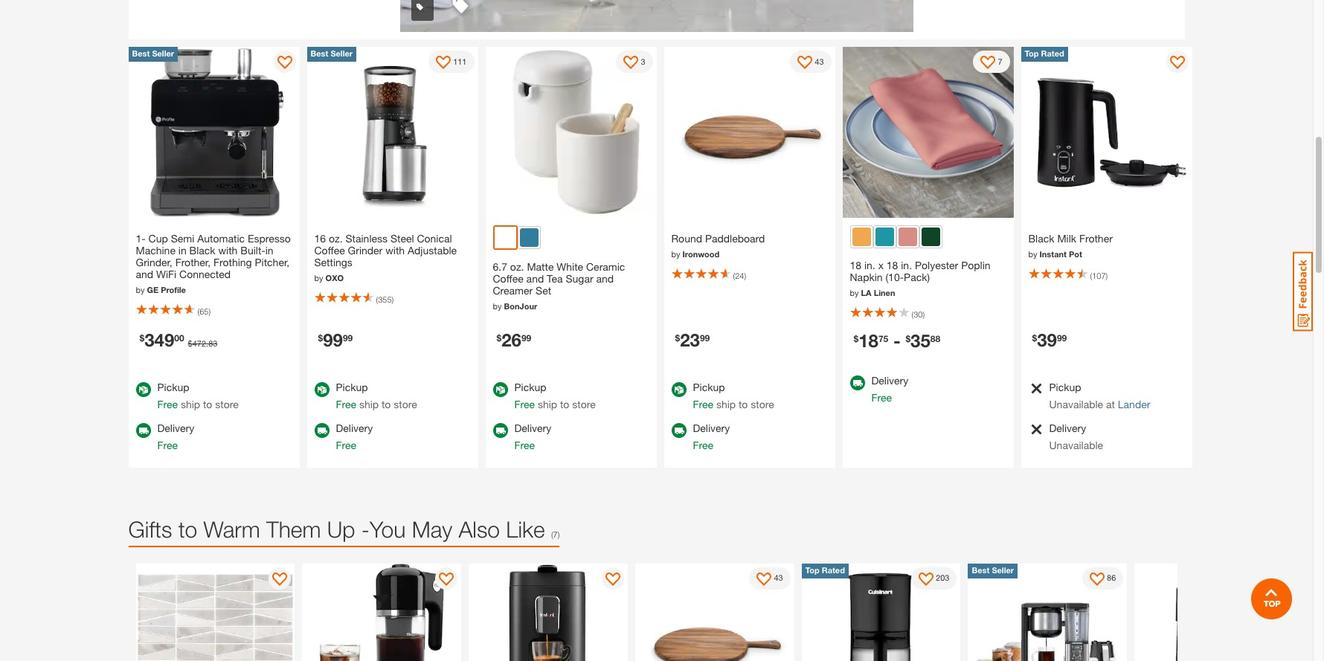 Task type: vqa. For each thing, say whether or not it's contained in the screenshot.
Services
no



Task type: describe. For each thing, give the bounding box(es) containing it.
by inside round paddleboard by ironwood
[[672, 249, 681, 259]]

$ for 349
[[140, 332, 145, 343]]

by inside 6.7 oz. matte white ceramic coffee and tea sugar and creamer set by bonjour
[[493, 302, 502, 311]]

white
[[557, 261, 584, 273]]

gifts
[[128, 516, 172, 542]]

by inside 16 oz. stainless steel conical coffee grinder with adjustable settings by oxo
[[314, 273, 323, 283]]

them
[[267, 516, 321, 542]]

adjustable
[[408, 244, 457, 257]]

18 down la
[[859, 330, 879, 351]]

to for 23
[[739, 398, 748, 411]]

3 store from the left
[[573, 398, 596, 411]]

99 for 99
[[343, 332, 353, 343]]

( for $
[[198, 306, 200, 316]]

1- cup semi automatic espresso machine in black with built-in grinder, frother, frothing pitcher, and wifi connected link
[[136, 229, 292, 284]]

display image inside 86 dropdown button
[[1091, 573, 1105, 588]]

86 button
[[1083, 568, 1124, 590]]

stainless
[[346, 232, 388, 245]]

3 available shipping image from the left
[[493, 423, 508, 438]]

blue image
[[520, 229, 539, 247]]

$ for 23
[[675, 332, 680, 343]]

1 / 6 group
[[136, 564, 295, 662]]

available for pickup image for 99
[[314, 382, 329, 397]]

black milk frother image
[[1022, 47, 1193, 218]]

pickup for 99
[[336, 381, 368, 393]]

display image inside 3 dropdown button
[[624, 56, 639, 71]]

delivery for 23
[[693, 422, 730, 434]]

pickup for $
[[157, 381, 189, 393]]

4-cup black drip coffee maker with stainless steel carafe image
[[802, 564, 961, 662]]

0 vertical spatial -
[[894, 330, 901, 351]]

ship for 99
[[359, 398, 379, 411]]

lander link
[[1119, 398, 1151, 411]]

203
[[936, 573, 950, 583]]

1 vertical spatial available shipping image
[[672, 423, 687, 438]]

polyester
[[915, 259, 959, 272]]

30
[[914, 309, 923, 319]]

18 left x
[[850, 259, 862, 272]]

) up 35
[[923, 309, 925, 319]]

18 right x
[[887, 259, 899, 272]]

2 horizontal spatial and
[[597, 272, 614, 285]]

dusty rose image
[[899, 228, 917, 246]]

pickup free ship to store for $
[[157, 381, 239, 411]]

display image inside the 3 / 6 'group'
[[606, 573, 621, 588]]

frother,
[[175, 256, 211, 269]]

best seller inside 6 / 6 group
[[972, 565, 1015, 575]]

poplin
[[962, 259, 991, 272]]

ship for 23
[[717, 398, 736, 411]]

delivery free for 23
[[693, 422, 730, 451]]

2 in from the left
[[266, 244, 274, 257]]

107
[[1093, 271, 1106, 280]]

semi
[[171, 232, 195, 245]]

6.7 oz. matte white ceramic coffee and tea sugar and creamer set by bonjour
[[493, 261, 626, 311]]

display image for round paddleboard image for top rated
[[798, 56, 813, 71]]

de'longhi stilosa black and ss 15-bar pump espresso maker image
[[1135, 564, 1294, 662]]

pickup free ship to store for 99
[[336, 381, 417, 411]]

background image
[[400, 0, 914, 32]]

up
[[327, 516, 355, 542]]

18 in. x 18 in.  polyester poplin napkin (10-pack) by la linen
[[850, 259, 991, 298]]

pitcher,
[[255, 256, 290, 269]]

best for $
[[132, 48, 150, 58]]

86
[[1108, 573, 1117, 583]]

$ 99 99
[[318, 329, 353, 350]]

16
[[314, 232, 326, 245]]

unavailable for pickup
[[1050, 398, 1104, 411]]

16 oz. stainless steel conical coffee grinder with adjustable settings link
[[314, 229, 471, 272]]

display image inside 203 dropdown button
[[919, 573, 934, 588]]

wifi
[[156, 268, 177, 281]]

4 / 6 group
[[636, 564, 795, 662]]

$ for 39
[[1033, 332, 1038, 343]]

matte
[[527, 261, 554, 273]]

355
[[378, 294, 392, 304]]

$ for 18
[[854, 333, 859, 344]]

( 24 )
[[734, 271, 747, 280]]

available for pickup image for $
[[136, 382, 151, 397]]

88
[[931, 333, 941, 344]]

1- cup semi automatic espresso machine in black with built-in grinder, frother, frothing pitcher, and wifi connected by ge profile
[[136, 232, 291, 295]]

00
[[174, 332, 184, 343]]

1 in from the left
[[179, 244, 187, 257]]

6.7 oz. matte white ceramic coffee and tea sugar and creamer set link
[[493, 258, 649, 301]]

to for $
[[203, 398, 212, 411]]

) for 99
[[392, 294, 394, 304]]

creamer
[[493, 284, 533, 297]]

built-
[[241, 244, 266, 257]]

3 button
[[617, 51, 653, 73]]

3 available for pickup image from the left
[[493, 382, 508, 397]]

6.7
[[493, 261, 508, 273]]

( for 39
[[1091, 271, 1093, 280]]

gifts to warm them up -you may also like ( 7 )
[[128, 516, 560, 542]]

5 / 6 group
[[802, 564, 961, 662]]

4-cup black color express cold brew electric coffee maker with 4-brew strength settings and cleaning cycle image
[[302, 564, 462, 662]]

instant
[[1040, 249, 1067, 259]]

( inside gifts to warm them up -you may also like ( 7 )
[[552, 530, 553, 539]]

1 horizontal spatial and
[[527, 272, 544, 285]]

set
[[536, 284, 552, 297]]

35
[[911, 330, 931, 351]]

rated for the 4-cup black drip coffee maker with stainless steel carafe image
[[822, 565, 845, 575]]

milk
[[1058, 232, 1077, 245]]

store for 99
[[394, 398, 417, 411]]

like
[[506, 516, 545, 542]]

espresso
[[248, 232, 291, 245]]

best inside 6 / 6 group
[[972, 565, 990, 575]]

6 / 6 group
[[969, 564, 1128, 662]]

frothing
[[214, 256, 252, 269]]

16 oz. stainless steel conical coffee grinder with adjustable settings by oxo
[[314, 232, 457, 283]]

( up 35
[[912, 309, 914, 319]]

39
[[1038, 329, 1058, 350]]

store for $
[[215, 398, 239, 411]]

feedback link image
[[1294, 252, 1314, 332]]

warm
[[204, 516, 260, 542]]

$ 349 00 $ 472 . 83
[[140, 329, 218, 350]]

1- cup semi automatic espresso machine in black with built-in grinder, frother, frothing pitcher, and wifi connected image
[[128, 47, 300, 218]]

203 button
[[912, 568, 958, 590]]

top for the 4-cup black drip coffee maker with stainless steel carafe image
[[806, 565, 820, 575]]

and inside 1- cup semi automatic espresso machine in black with built-in grinder, frother, frothing pitcher, and wifi connected by ge profile
[[136, 268, 153, 281]]

profile
[[161, 285, 186, 295]]

settings
[[314, 256, 353, 269]]

304827695 image
[[449, 0, 473, 16]]

( 30 )
[[912, 309, 925, 319]]

7 inside gifts to warm them up -you may also like ( 7 )
[[553, 530, 558, 539]]

black milk frother link
[[1029, 229, 1185, 249]]

83
[[209, 338, 218, 348]]

1 vertical spatial -
[[362, 516, 370, 542]]

also
[[459, 516, 500, 542]]

43 button for best seller
[[750, 568, 791, 590]]

7 button
[[974, 51, 1010, 73]]

6.7 oz. matte white ceramic coffee and tea sugar and creamer set image
[[486, 47, 657, 218]]

23
[[680, 329, 700, 350]]

pot
[[1070, 249, 1083, 259]]

hunter green image
[[922, 228, 940, 246]]

coffee for 6.7
[[493, 272, 524, 285]]

gold image
[[853, 228, 871, 246]]

oxo
[[326, 273, 344, 283]]

automatic
[[197, 232, 245, 245]]

black inside black milk frother by instant pot
[[1029, 232, 1055, 245]]

paddleboard
[[706, 232, 765, 245]]

ge
[[147, 285, 159, 295]]

coffee for 16
[[314, 244, 345, 257]]

oz. for 16
[[329, 232, 343, 245]]



Task type: locate. For each thing, give the bounding box(es) containing it.
pickup down $ 99 99 on the left
[[336, 381, 368, 393]]

1 limited stock for pickup image from the top
[[1029, 382, 1043, 395]]

1 horizontal spatial rated
[[1042, 48, 1065, 58]]

0 vertical spatial 43
[[815, 56, 824, 66]]

top for black milk frother image
[[1025, 48, 1039, 58]]

round paddleboard image
[[664, 47, 836, 218], [636, 564, 795, 662]]

pickup free ship to store down $ 99 99 on the left
[[336, 381, 417, 411]]

best seller for $
[[132, 48, 174, 58]]

3-in-1 single cup black multifunction drip coffee maker image
[[469, 564, 628, 662]]

in. left x
[[865, 259, 876, 272]]

delivery free for 99
[[336, 422, 373, 451]]

pickup
[[157, 381, 189, 393], [336, 381, 368, 393], [515, 381, 547, 393], [693, 381, 725, 393], [1050, 381, 1082, 393]]

( down 16 oz. stainless steel conical coffee grinder with adjustable settings by oxo
[[376, 294, 378, 304]]

111 button
[[429, 51, 475, 73]]

0 horizontal spatial with
[[218, 244, 238, 257]]

by left la
[[850, 288, 859, 298]]

1 horizontal spatial oz.
[[511, 261, 524, 273]]

1 horizontal spatial in
[[266, 244, 274, 257]]

1 horizontal spatial -
[[894, 330, 901, 351]]

- right 75
[[894, 330, 901, 351]]

round paddleboard link
[[672, 229, 828, 249]]

bonjour
[[504, 302, 538, 311]]

1 horizontal spatial seller
[[331, 48, 353, 58]]

frother
[[1080, 232, 1113, 245]]

2 store from the left
[[394, 398, 417, 411]]

by left instant at the right
[[1029, 249, 1038, 259]]

with right grinder
[[386, 244, 405, 257]]

specialty 10 cup coffee maker in stainless steel (cm401) image
[[969, 564, 1128, 662]]

111
[[453, 56, 467, 66]]

2 horizontal spatial seller
[[992, 565, 1015, 575]]

la
[[862, 288, 872, 298]]

delivery unavailable
[[1050, 422, 1104, 451]]

available shipping image down available for pickup image
[[672, 423, 687, 438]]

display image
[[798, 56, 813, 71], [981, 56, 996, 71], [1170, 56, 1185, 71], [273, 573, 288, 588], [757, 573, 772, 588]]

$ 26 99
[[497, 329, 532, 350]]

limited stock for pickup image down 39 on the right of page
[[1029, 382, 1043, 395]]

5 pickup from the left
[[1050, 381, 1082, 393]]

0 horizontal spatial top rated
[[806, 565, 845, 575]]

2 available for pickup image from the left
[[314, 382, 329, 397]]

16 oz. stainless steel conical coffee grinder with adjustable settings image
[[307, 47, 478, 218]]

43 for best seller
[[774, 573, 784, 583]]

delivery inside delivery unavailable
[[1050, 422, 1087, 434]]

display image for round paddleboard image corresponding to best seller
[[757, 573, 772, 588]]

0 vertical spatial coffee
[[314, 244, 345, 257]]

pickup down "$ 349 00 $ 472 . 83" in the left of the page
[[157, 381, 189, 393]]

available for pickup image
[[672, 382, 687, 397]]

rated inside 5 / 6 group
[[822, 565, 845, 575]]

grinder
[[348, 244, 383, 257]]

linen
[[874, 288, 896, 298]]

0 vertical spatial round paddleboard image
[[664, 47, 836, 218]]

available shipping image
[[850, 376, 865, 390], [672, 423, 687, 438]]

available for pickup image down 26
[[493, 382, 508, 397]]

( down black milk frother by instant pot
[[1091, 271, 1093, 280]]

pickup unavailable at lander
[[1050, 381, 1151, 411]]

1 horizontal spatial 7
[[998, 56, 1003, 66]]

1 vertical spatial coffee
[[493, 272, 524, 285]]

oz. for 6.7
[[511, 261, 524, 273]]

18 in. x 18 in.  polyester poplin napkin (10-pack) image
[[843, 47, 1014, 218]]

top rated for black milk frother image
[[1025, 48, 1065, 58]]

1 vertical spatial top
[[806, 565, 820, 575]]

.
[[206, 338, 209, 348]]

- right up
[[362, 516, 370, 542]]

( 355 )
[[376, 294, 394, 304]]

99 for 39
[[1058, 332, 1068, 343]]

1 horizontal spatial best
[[311, 48, 329, 58]]

oz. inside 16 oz. stainless steel conical coffee grinder with adjustable settings by oxo
[[329, 232, 343, 245]]

round paddleboard image for top rated
[[664, 47, 836, 218]]

0 horizontal spatial oz.
[[329, 232, 343, 245]]

2 horizontal spatial available for pickup image
[[493, 382, 508, 397]]

7
[[998, 56, 1003, 66], [553, 530, 558, 539]]

1 in. from the left
[[865, 259, 876, 272]]

3 pickup from the left
[[515, 381, 547, 393]]

( up the 472
[[198, 306, 200, 316]]

delivery for 99
[[336, 422, 373, 434]]

) down round paddleboard link
[[745, 271, 747, 280]]

lander
[[1119, 398, 1151, 411]]

1 vertical spatial round paddleboard image
[[636, 564, 795, 662]]

0 vertical spatial rated
[[1042, 48, 1065, 58]]

$ for 99
[[318, 332, 323, 343]]

round
[[672, 232, 703, 245]]

delivery free for $
[[157, 422, 194, 451]]

top rated for the 4-cup black drip coffee maker with stainless steel carafe image
[[806, 565, 845, 575]]

3
[[641, 56, 646, 66]]

1 vertical spatial oz.
[[511, 261, 524, 273]]

0 horizontal spatial top
[[806, 565, 820, 575]]

1 vertical spatial limited stock for pickup image
[[1029, 423, 1043, 436]]

seller for 99
[[331, 48, 353, 58]]

0 horizontal spatial coffee
[[314, 244, 345, 257]]

1 horizontal spatial top
[[1025, 48, 1039, 58]]

machine
[[136, 244, 176, 257]]

pickup free ship to store down $ 26 99
[[515, 381, 596, 411]]

store
[[215, 398, 239, 411], [394, 398, 417, 411], [573, 398, 596, 411], [751, 398, 775, 411]]

by down creamer
[[493, 302, 502, 311]]

3 ship from the left
[[538, 398, 558, 411]]

2 horizontal spatial available shipping image
[[493, 423, 508, 438]]

99 for 26
[[522, 332, 532, 343]]

ceramic
[[587, 261, 626, 273]]

unavailable for delivery
[[1050, 439, 1104, 451]]

2 limited stock for pickup image from the top
[[1029, 423, 1043, 436]]

in
[[179, 244, 187, 257], [266, 244, 274, 257]]

limited stock for pickup image for pickup
[[1029, 382, 1043, 395]]

top rated inside 5 / 6 group
[[806, 565, 845, 575]]

in right machine
[[179, 244, 187, 257]]

by inside black milk frother by instant pot
[[1029, 249, 1038, 259]]

0 horizontal spatial seller
[[152, 48, 174, 58]]

99 inside $ 39 99
[[1058, 332, 1068, 343]]

coffee up bonjour
[[493, 272, 524, 285]]

ship for $
[[181, 398, 200, 411]]

oz. inside 6.7 oz. matte white ceramic coffee and tea sugar and creamer set by bonjour
[[511, 261, 524, 273]]

available shipping image
[[136, 423, 151, 438], [314, 423, 329, 438], [493, 423, 508, 438]]

delivery for 39
[[1050, 422, 1087, 434]]

0 horizontal spatial -
[[362, 516, 370, 542]]

pickup down $ 26 99
[[515, 381, 547, 393]]

0 horizontal spatial available shipping image
[[136, 423, 151, 438]]

0 horizontal spatial 7
[[553, 530, 558, 539]]

1 store from the left
[[215, 398, 239, 411]]

) for 23
[[745, 271, 747, 280]]

by inside 1- cup semi automatic espresso machine in black with built-in grinder, frother, frothing pitcher, and wifi connected by ge profile
[[136, 285, 145, 295]]

0 vertical spatial top rated
[[1025, 48, 1065, 58]]

display image inside 111 dropdown button
[[436, 56, 451, 71]]

0 horizontal spatial available shipping image
[[672, 423, 687, 438]]

by
[[672, 249, 681, 259], [1029, 249, 1038, 259], [314, 273, 323, 283], [136, 285, 145, 295], [850, 288, 859, 298], [493, 302, 502, 311]]

black milk frother by instant pot
[[1029, 232, 1113, 259]]

in right 'frothing' in the top of the page
[[266, 244, 274, 257]]

meander white/grey 10.625 in. x 12 in. interlocking honed marble wall and floor mosaic tile (0.885 sq. ft./each) image
[[136, 564, 295, 662]]

0 horizontal spatial in.
[[865, 259, 876, 272]]

99
[[323, 329, 343, 350], [343, 332, 353, 343], [522, 332, 532, 343], [700, 332, 710, 343], [1058, 332, 1068, 343]]

1-
[[136, 232, 146, 245]]

0 vertical spatial available shipping image
[[850, 376, 865, 390]]

$ inside $ 99 99
[[318, 332, 323, 343]]

) for 39
[[1106, 271, 1108, 280]]

99 for 23
[[700, 332, 710, 343]]

(10-
[[886, 271, 904, 284]]

display image inside 7 dropdown button
[[981, 56, 996, 71]]

0 horizontal spatial black
[[190, 244, 216, 257]]

and left tea
[[527, 272, 544, 285]]

napkin
[[850, 271, 883, 284]]

$ 18 75 - $ 35 88
[[854, 330, 941, 351]]

with
[[218, 244, 238, 257], [386, 244, 405, 257]]

99 inside $ 23 99
[[700, 332, 710, 343]]

sugar
[[566, 272, 594, 285]]

349
[[145, 329, 174, 350]]

0 horizontal spatial available for pickup image
[[136, 382, 151, 397]]

( for 99
[[376, 294, 378, 304]]

display image inside 4 / 6 group
[[757, 573, 772, 588]]

0 horizontal spatial in
[[179, 244, 187, 257]]

store for 23
[[751, 398, 775, 411]]

limited stock for pickup image
[[1029, 382, 1043, 395], [1029, 423, 1043, 436]]

available shipping image for $
[[136, 423, 151, 438]]

1 pickup from the left
[[157, 381, 189, 393]]

1 vertical spatial 43 button
[[750, 568, 791, 590]]

pack)
[[904, 271, 931, 284]]

43 inside 4 / 6 group
[[774, 573, 784, 583]]

pickup free ship to store right available for pickup image
[[693, 381, 775, 411]]

best seller
[[132, 48, 174, 58], [311, 48, 353, 58], [972, 565, 1015, 575]]

icon image
[[411, 0, 423, 10]]

steel
[[391, 232, 414, 245]]

unavailable up delivery unavailable
[[1050, 398, 1104, 411]]

$ inside $ 39 99
[[1033, 332, 1038, 343]]

ironwood
[[683, 249, 720, 259]]

2 / 6 group
[[302, 564, 462, 662]]

unavailable inside the pickup unavailable at lander
[[1050, 398, 1104, 411]]

1 horizontal spatial in.
[[902, 259, 913, 272]]

) for $
[[209, 306, 211, 316]]

1 horizontal spatial available shipping image
[[314, 423, 329, 438]]

2 pickup from the left
[[336, 381, 368, 393]]

( right like
[[552, 530, 553, 539]]

18
[[850, 259, 862, 272], [887, 259, 899, 272], [859, 330, 879, 351]]

coffee inside 6.7 oz. matte white ceramic coffee and tea sugar and creamer set by bonjour
[[493, 272, 524, 285]]

top inside 5 / 6 group
[[806, 565, 820, 575]]

oz. right 16
[[329, 232, 343, 245]]

by inside 18 in. x 18 in.  polyester poplin napkin (10-pack) by la linen
[[850, 288, 859, 298]]

( 107 )
[[1091, 271, 1108, 280]]

0 vertical spatial limited stock for pickup image
[[1029, 382, 1043, 395]]

2 ship from the left
[[359, 398, 379, 411]]

available for pickup image
[[136, 382, 151, 397], [314, 382, 329, 397], [493, 382, 508, 397]]

best
[[132, 48, 150, 58], [311, 48, 329, 58], [972, 565, 990, 575]]

( down round paddleboard by ironwood
[[734, 271, 736, 280]]

pickup right available for pickup image
[[693, 381, 725, 393]]

1 with from the left
[[218, 244, 238, 257]]

1 vertical spatial top rated
[[806, 565, 845, 575]]

1 horizontal spatial best seller
[[311, 48, 353, 58]]

4 ship from the left
[[717, 398, 736, 411]]

2 in. from the left
[[902, 259, 913, 272]]

) inside gifts to warm them up -you may also like ( 7 )
[[558, 530, 560, 539]]

top
[[1025, 48, 1039, 58], [806, 565, 820, 575]]

0 horizontal spatial 43
[[774, 573, 784, 583]]

x
[[879, 259, 884, 272]]

tea
[[547, 272, 563, 285]]

best for 99
[[311, 48, 329, 58]]

by left "ge"
[[136, 285, 145, 295]]

1 vertical spatial 7
[[553, 530, 558, 539]]

24
[[736, 271, 745, 280]]

pickup for 39
[[1050, 381, 1082, 393]]

43 button inside 4 / 6 group
[[750, 568, 791, 590]]

0 horizontal spatial best seller
[[132, 48, 174, 58]]

oz.
[[329, 232, 343, 245], [511, 261, 524, 273]]

grinder,
[[136, 256, 173, 269]]

1 horizontal spatial black
[[1029, 232, 1055, 245]]

white image
[[496, 229, 515, 247]]

0 vertical spatial top
[[1025, 48, 1039, 58]]

by left oxo
[[314, 273, 323, 283]]

round paddleboard image for best seller
[[636, 564, 795, 662]]

$
[[140, 332, 145, 343], [318, 332, 323, 343], [497, 332, 502, 343], [675, 332, 680, 343], [1033, 332, 1038, 343], [854, 333, 859, 344], [906, 333, 911, 344], [188, 338, 193, 348]]

1 vertical spatial rated
[[822, 565, 845, 575]]

in. right x
[[902, 259, 913, 272]]

with left built-
[[218, 244, 238, 257]]

0 horizontal spatial and
[[136, 268, 153, 281]]

and up "ge"
[[136, 268, 153, 281]]

limited stock for pickup image left delivery unavailable
[[1029, 423, 1043, 436]]

0 vertical spatial oz.
[[329, 232, 343, 245]]

oz. right 6.7
[[511, 261, 524, 273]]

at
[[1107, 398, 1116, 411]]

43 for top rated
[[815, 56, 824, 66]]

1 horizontal spatial available for pickup image
[[314, 382, 329, 397]]

1 horizontal spatial 43
[[815, 56, 824, 66]]

pickup for 23
[[693, 381, 725, 393]]

pickup free ship to store
[[157, 381, 239, 411], [336, 381, 417, 411], [515, 381, 596, 411], [693, 381, 775, 411]]

1 pickup free ship to store from the left
[[157, 381, 239, 411]]

best seller for 99
[[311, 48, 353, 58]]

by down round
[[672, 249, 681, 259]]

and
[[136, 268, 153, 281], [527, 272, 544, 285], [597, 272, 614, 285]]

conical
[[417, 232, 452, 245]]

3 pickup free ship to store from the left
[[515, 381, 596, 411]]

may
[[412, 516, 453, 542]]

4 pickup from the left
[[693, 381, 725, 393]]

( for 23
[[734, 271, 736, 280]]

rated for black milk frother image
[[1042, 48, 1065, 58]]

display image inside 1 / 6 group
[[273, 573, 288, 588]]

7 inside dropdown button
[[998, 56, 1003, 66]]

1 horizontal spatial top rated
[[1025, 48, 1065, 58]]

seller for $
[[152, 48, 174, 58]]

pickup down $ 39 99
[[1050, 381, 1082, 393]]

1 horizontal spatial with
[[386, 244, 405, 257]]

) right like
[[558, 530, 560, 539]]

99 inside $ 26 99
[[522, 332, 532, 343]]

dark turquoise image
[[876, 228, 894, 246]]

with inside 1- cup semi automatic espresso machine in black with built-in grinder, frother, frothing pitcher, and wifi connected by ge profile
[[218, 244, 238, 257]]

and right the sugar
[[597, 272, 614, 285]]

43 button
[[791, 51, 832, 73], [750, 568, 791, 590]]

available for pickup image down $ 99 99 on the left
[[314, 382, 329, 397]]

available shipping image for 99
[[314, 423, 329, 438]]

coffee up oxo
[[314, 244, 345, 257]]

delivery for $
[[157, 422, 194, 434]]

1 vertical spatial 43
[[774, 573, 784, 583]]

black
[[1029, 232, 1055, 245], [190, 244, 216, 257]]

display image for 18 in. x 18 in.  polyester poplin napkin (10-pack) image
[[981, 56, 996, 71]]

( 65 )
[[198, 306, 211, 316]]

$ inside $ 23 99
[[675, 332, 680, 343]]

99 inside $ 99 99
[[343, 332, 353, 343]]

limited stock for pickup image for delivery
[[1029, 423, 1043, 436]]

pickup inside the pickup unavailable at lander
[[1050, 381, 1082, 393]]

available for pickup image down 349
[[136, 382, 151, 397]]

2 pickup free ship to store from the left
[[336, 381, 417, 411]]

4 pickup free ship to store from the left
[[693, 381, 775, 411]]

cup
[[149, 232, 168, 245]]

2 unavailable from the top
[[1050, 439, 1104, 451]]

65
[[200, 306, 209, 316]]

2 horizontal spatial best
[[972, 565, 990, 575]]

0 vertical spatial 7
[[998, 56, 1003, 66]]

4 store from the left
[[751, 398, 775, 411]]

3 / 6 group
[[469, 564, 628, 662]]

display image
[[277, 56, 292, 71], [436, 56, 451, 71], [624, 56, 639, 71], [439, 573, 454, 588], [606, 573, 621, 588], [919, 573, 934, 588], [1091, 573, 1105, 588]]

1 unavailable from the top
[[1050, 398, 1104, 411]]

) down 16 oz. stainless steel conical coffee grinder with adjustable settings by oxo
[[392, 294, 394, 304]]

1 horizontal spatial coffee
[[493, 272, 524, 285]]

pickup free ship to store for 23
[[693, 381, 775, 411]]

to
[[203, 398, 212, 411], [382, 398, 391, 411], [560, 398, 570, 411], [739, 398, 748, 411], [178, 516, 197, 542]]

$ inside $ 26 99
[[497, 332, 502, 343]]

26
[[502, 329, 522, 350]]

seller inside 6 / 6 group
[[992, 565, 1015, 575]]

pickup free ship to store down the 472
[[157, 381, 239, 411]]

1 available for pickup image from the left
[[136, 382, 151, 397]]

coffee
[[314, 244, 345, 257], [493, 272, 524, 285]]

display image inside 2 / 6 group
[[439, 573, 454, 588]]

1 available shipping image from the left
[[136, 423, 151, 438]]

$ 39 99
[[1033, 329, 1068, 350]]

0 vertical spatial 43 button
[[791, 51, 832, 73]]

$ 23 99
[[675, 329, 710, 350]]

2 available shipping image from the left
[[314, 423, 329, 438]]

) down black milk frother "link"
[[1106, 271, 1108, 280]]

18 in. x 18 in.  polyester poplin napkin (10-pack) link
[[850, 256, 1007, 287]]

-
[[894, 330, 901, 351], [362, 516, 370, 542]]

1 ship from the left
[[181, 398, 200, 411]]

) up 83 on the left bottom of the page
[[209, 306, 211, 316]]

2 with from the left
[[386, 244, 405, 257]]

$ for 26
[[497, 332, 502, 343]]

coffee inside 16 oz. stainless steel conical coffee grinder with adjustable settings by oxo
[[314, 244, 345, 257]]

1 vertical spatial unavailable
[[1050, 439, 1104, 451]]

with inside 16 oz. stainless steel conical coffee grinder with adjustable settings by oxo
[[386, 244, 405, 257]]

available shipping image down the $ 18 75 - $ 35 88
[[850, 376, 865, 390]]

2 horizontal spatial best seller
[[972, 565, 1015, 575]]

0 horizontal spatial best
[[132, 48, 150, 58]]

472
[[193, 338, 206, 348]]

0 vertical spatial unavailable
[[1050, 398, 1104, 411]]

1 horizontal spatial available shipping image
[[850, 376, 865, 390]]

unavailable down the pickup unavailable at lander
[[1050, 439, 1104, 451]]

0 horizontal spatial rated
[[822, 565, 845, 575]]

black inside 1- cup semi automatic espresso machine in black with built-in grinder, frother, frothing pitcher, and wifi connected by ge profile
[[190, 244, 216, 257]]

unavailable
[[1050, 398, 1104, 411], [1050, 439, 1104, 451]]

to for 99
[[382, 398, 391, 411]]

43 button for top rated
[[791, 51, 832, 73]]



